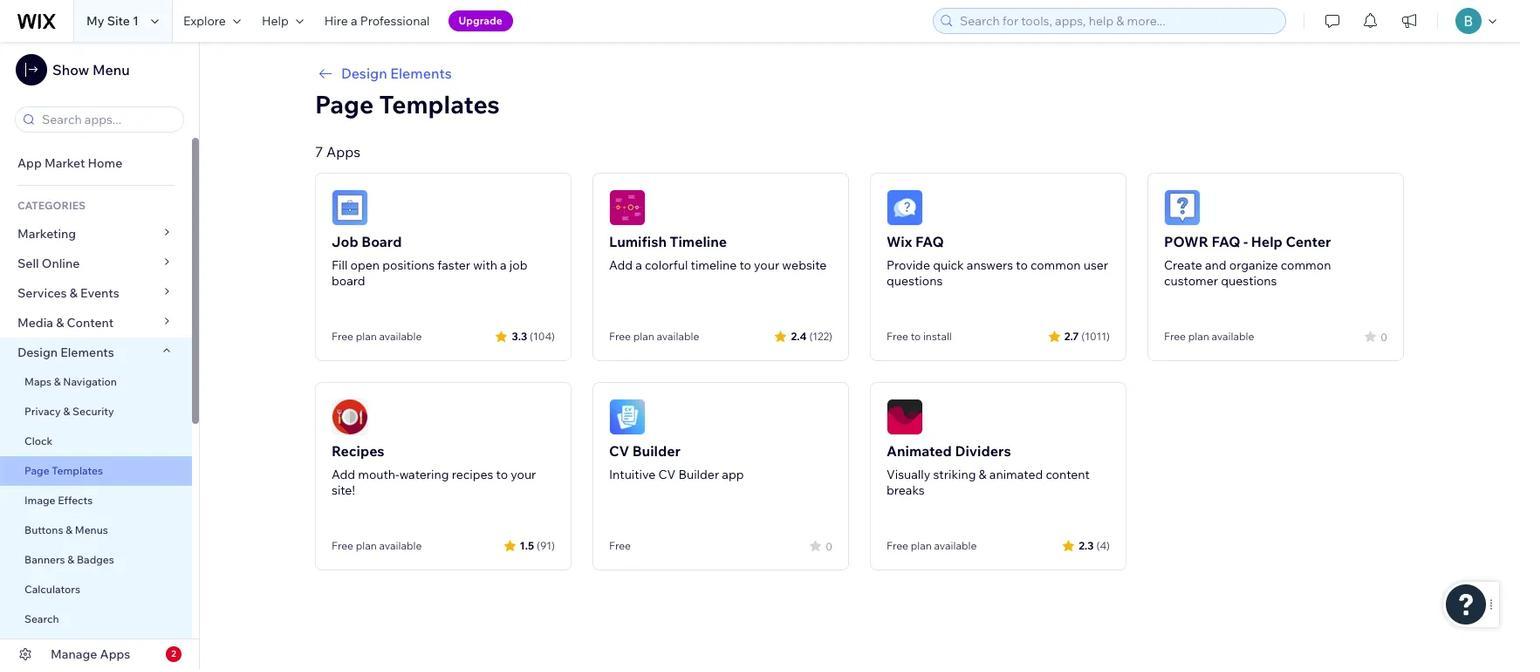 Task type: vqa. For each thing, say whether or not it's contained in the screenshot.
Orders
no



Task type: locate. For each thing, give the bounding box(es) containing it.
free down customer on the top of the page
[[1164, 330, 1186, 343]]

page templates
[[315, 89, 500, 120], [24, 464, 105, 477]]

timeline
[[670, 233, 727, 250]]

available down mouth-
[[379, 539, 422, 552]]

design down hire a professional link
[[341, 65, 387, 82]]

0 vertical spatial 0
[[1381, 330, 1388, 343]]

0 horizontal spatial design
[[17, 345, 58, 360]]

your inside recipes add mouth-watering recipes to your site!
[[511, 467, 536, 483]]

available down positions
[[379, 330, 422, 343]]

cv right intuitive at bottom
[[659, 467, 676, 483]]

1 vertical spatial add
[[332, 467, 355, 483]]

builder up intuitive at bottom
[[632, 442, 681, 460]]

services & events
[[17, 285, 119, 301]]

lumifish
[[609, 233, 667, 250]]

faq left -
[[1212, 233, 1241, 250]]

apps
[[326, 143, 361, 161], [100, 647, 130, 662]]

free plan available down board
[[332, 330, 422, 343]]

media
[[17, 315, 53, 331]]

to right timeline
[[740, 257, 751, 273]]

1 horizontal spatial help
[[1251, 233, 1283, 250]]

2 faq from the left
[[1212, 233, 1241, 250]]

2 horizontal spatial a
[[636, 257, 642, 273]]

wix faq logo image
[[887, 189, 923, 226]]

2.3
[[1079, 539, 1094, 552]]

help right -
[[1251, 233, 1283, 250]]

plan down board
[[356, 330, 377, 343]]

colorful
[[645, 257, 688, 273]]

2 common from the left
[[1281, 257, 1331, 273]]

apps for 7 apps
[[326, 143, 361, 161]]

page down clock
[[24, 464, 49, 477]]

your left website on the right top of page
[[754, 257, 780, 273]]

a down lumifish in the top of the page
[[636, 257, 642, 273]]

navigation
[[63, 375, 117, 388]]

& for security
[[63, 405, 70, 418]]

positions
[[382, 257, 435, 273]]

to right answers
[[1016, 257, 1028, 273]]

buttons
[[24, 524, 63, 537]]

2.7 (1011)
[[1064, 329, 1110, 343]]

animated
[[990, 467, 1043, 483]]

plan down customer on the top of the page
[[1188, 330, 1209, 343]]

job board logo image
[[332, 189, 368, 226]]

banners & badges
[[24, 553, 114, 566]]

free left install on the right of page
[[887, 330, 909, 343]]

free down board
[[332, 330, 353, 343]]

add
[[609, 257, 633, 273], [332, 467, 355, 483]]

1 vertical spatial your
[[511, 467, 536, 483]]

common
[[1031, 257, 1081, 273], [1281, 257, 1331, 273]]

& for content
[[56, 315, 64, 331]]

0 horizontal spatial 0
[[826, 540, 833, 553]]

1 vertical spatial design elements link
[[0, 338, 192, 367]]

hire
[[324, 13, 348, 29]]

questions inside the wix faq provide quick answers to common user questions
[[887, 273, 943, 289]]

Search apps... field
[[37, 107, 178, 132]]

search
[[24, 613, 59, 626]]

1 common from the left
[[1031, 257, 1081, 273]]

privacy & security link
[[0, 397, 192, 427]]

plan for mouth-
[[356, 539, 377, 552]]

faq for provide
[[915, 233, 944, 250]]

page templates inside page templates 'link'
[[24, 464, 105, 477]]

7 apps
[[315, 143, 361, 161]]

a right hire
[[351, 13, 357, 29]]

faq up quick
[[915, 233, 944, 250]]

free plan available down site!
[[332, 539, 422, 552]]

1 vertical spatial 0
[[826, 540, 833, 553]]

a inside job board fill open positions faster with a job board
[[500, 257, 507, 273]]

page up 7 apps
[[315, 89, 374, 120]]

with
[[473, 257, 497, 273]]

marketing link
[[0, 219, 192, 249]]

0 horizontal spatial apps
[[100, 647, 130, 662]]

templates inside page templates 'link'
[[52, 464, 103, 477]]

0 horizontal spatial design elements
[[17, 345, 114, 360]]

templates
[[379, 89, 500, 120], [52, 464, 103, 477]]

1.5
[[520, 539, 534, 552]]

plan for -
[[1188, 330, 1209, 343]]

apps right 7
[[326, 143, 361, 161]]

plan down breaks
[[911, 539, 932, 552]]

plan down colorful
[[633, 330, 654, 343]]

(4)
[[1097, 539, 1110, 552]]

& right privacy
[[63, 405, 70, 418]]

page templates up image effects
[[24, 464, 105, 477]]

powr
[[1164, 233, 1209, 250]]

app
[[17, 155, 42, 171]]

marketing
[[17, 226, 76, 242]]

builder left app
[[679, 467, 719, 483]]

1 horizontal spatial design elements
[[341, 65, 452, 82]]

questions down wix
[[887, 273, 943, 289]]

builder
[[632, 442, 681, 460], [679, 467, 719, 483]]

& left badges
[[67, 553, 74, 566]]

my site 1
[[86, 13, 139, 29]]

1 vertical spatial page templates
[[24, 464, 105, 477]]

0 vertical spatial page
[[315, 89, 374, 120]]

free for visually
[[887, 539, 909, 552]]

security
[[72, 405, 114, 418]]

search link
[[0, 605, 192, 634]]

free plan available down colorful
[[609, 330, 699, 343]]

a
[[351, 13, 357, 29], [500, 257, 507, 273], [636, 257, 642, 273]]

1 vertical spatial templates
[[52, 464, 103, 477]]

clock
[[24, 435, 53, 448]]

faq inside the wix faq provide quick answers to common user questions
[[915, 233, 944, 250]]

elements
[[390, 65, 452, 82], [60, 345, 114, 360]]

1 vertical spatial page
[[24, 464, 49, 477]]

0
[[1381, 330, 1388, 343], [826, 540, 833, 553]]

1 faq from the left
[[915, 233, 944, 250]]

elements up navigation
[[60, 345, 114, 360]]

watering
[[399, 467, 449, 483]]

my
[[86, 13, 104, 29]]

1 questions from the left
[[887, 273, 943, 289]]

faq
[[915, 233, 944, 250], [1212, 233, 1241, 250]]

free right (104)
[[609, 330, 631, 343]]

0 horizontal spatial your
[[511, 467, 536, 483]]

1 vertical spatial apps
[[100, 647, 130, 662]]

page inside 'link'
[[24, 464, 49, 477]]

add inside lumifish timeline add a colorful timeline to your website
[[609, 257, 633, 273]]

0 horizontal spatial questions
[[887, 273, 943, 289]]

buttons & menus link
[[0, 516, 192, 545]]

1 horizontal spatial 0
[[1381, 330, 1388, 343]]

0 vertical spatial page templates
[[315, 89, 500, 120]]

& left the menus
[[66, 524, 72, 537]]

questions
[[887, 273, 943, 289], [1221, 273, 1277, 289]]

to left install on the right of page
[[911, 330, 921, 343]]

available for open
[[379, 330, 422, 343]]

common down the center
[[1281, 257, 1331, 273]]

available for striking
[[934, 539, 977, 552]]

1 vertical spatial elements
[[60, 345, 114, 360]]

cv
[[609, 442, 629, 460], [659, 467, 676, 483]]

available
[[379, 330, 422, 343], [657, 330, 699, 343], [1212, 330, 1254, 343], [379, 539, 422, 552], [934, 539, 977, 552]]

& right maps
[[54, 375, 61, 388]]

to inside recipes add mouth-watering recipes to your site!
[[496, 467, 508, 483]]

0 vertical spatial your
[[754, 257, 780, 273]]

help left hire
[[262, 13, 289, 29]]

add down lumifish in the top of the page
[[609, 257, 633, 273]]

1 horizontal spatial design
[[341, 65, 387, 82]]

1 horizontal spatial cv
[[659, 467, 676, 483]]

design elements down professional
[[341, 65, 452, 82]]

your inside lumifish timeline add a colorful timeline to your website
[[754, 257, 780, 273]]

free plan available for striking
[[887, 539, 977, 552]]

3.3
[[512, 329, 527, 343]]

page templates down professional
[[315, 89, 500, 120]]

1 horizontal spatial questions
[[1221, 273, 1277, 289]]

plan down mouth-
[[356, 539, 377, 552]]

0 vertical spatial apps
[[326, 143, 361, 161]]

1 horizontal spatial page templates
[[315, 89, 500, 120]]

cv builder logo image
[[609, 399, 646, 436]]

to inside lumifish timeline add a colorful timeline to your website
[[740, 257, 751, 273]]

0 horizontal spatial help
[[262, 13, 289, 29]]

recipes logo image
[[332, 399, 368, 436]]

add down the "recipes"
[[332, 467, 355, 483]]

page
[[315, 89, 374, 120], [24, 464, 49, 477]]

0 horizontal spatial page
[[24, 464, 49, 477]]

explore
[[183, 13, 226, 29]]

to right recipes
[[496, 467, 508, 483]]

free plan available for watering
[[332, 539, 422, 552]]

1 horizontal spatial templates
[[379, 89, 500, 120]]

0 horizontal spatial faq
[[915, 233, 944, 250]]

design elements up the maps & navigation at bottom left
[[17, 345, 114, 360]]

(1011)
[[1082, 329, 1110, 343]]

common left user on the top right of page
[[1031, 257, 1081, 273]]

1 horizontal spatial design elements link
[[315, 63, 1404, 84]]

free down intuitive at bottom
[[609, 539, 631, 552]]

lumifish timeline logo image
[[609, 189, 646, 226]]

website
[[782, 257, 827, 273]]

upgrade button
[[448, 10, 513, 31]]

2 questions from the left
[[1221, 273, 1277, 289]]

available for watering
[[379, 539, 422, 552]]

available down colorful
[[657, 330, 699, 343]]

free down site!
[[332, 539, 353, 552]]

0 horizontal spatial common
[[1031, 257, 1081, 273]]

available down customer on the top of the page
[[1212, 330, 1254, 343]]

buttons & menus
[[24, 524, 108, 537]]

1 horizontal spatial apps
[[326, 143, 361, 161]]

free plan available down breaks
[[887, 539, 977, 552]]

design elements
[[341, 65, 452, 82], [17, 345, 114, 360]]

effects
[[58, 494, 93, 507]]

mouth-
[[358, 467, 399, 483]]

design up maps
[[17, 345, 58, 360]]

0 vertical spatial design elements
[[341, 65, 452, 82]]

online
[[42, 256, 80, 271]]

design elements link
[[315, 63, 1404, 84], [0, 338, 192, 367]]

apps down "search" link
[[100, 647, 130, 662]]

privacy
[[24, 405, 61, 418]]

sell online link
[[0, 249, 192, 278]]

breaks
[[887, 483, 925, 498]]

elements down professional
[[390, 65, 452, 82]]

cv up intuitive at bottom
[[609, 442, 629, 460]]

site!
[[332, 483, 355, 498]]

0 for builder
[[826, 540, 833, 553]]

apps inside sidebar element
[[100, 647, 130, 662]]

free down breaks
[[887, 539, 909, 552]]

0 horizontal spatial page templates
[[24, 464, 105, 477]]

free plan available down customer on the top of the page
[[1164, 330, 1254, 343]]

1 vertical spatial help
[[1251, 233, 1283, 250]]

& right media
[[56, 315, 64, 331]]

1 horizontal spatial common
[[1281, 257, 1331, 273]]

plan for visually
[[911, 539, 932, 552]]

0 vertical spatial cv
[[609, 442, 629, 460]]

events
[[80, 285, 119, 301]]

0 horizontal spatial elements
[[60, 345, 114, 360]]

& down dividers
[[979, 467, 987, 483]]

1 horizontal spatial page
[[315, 89, 374, 120]]

0 vertical spatial add
[[609, 257, 633, 273]]

1 horizontal spatial a
[[500, 257, 507, 273]]

job
[[510, 257, 528, 273]]

1 vertical spatial design elements
[[17, 345, 114, 360]]

1 horizontal spatial elements
[[390, 65, 452, 82]]

free to install
[[887, 330, 952, 343]]

a left the job
[[500, 257, 507, 273]]

1 horizontal spatial your
[[754, 257, 780, 273]]

0 horizontal spatial templates
[[52, 464, 103, 477]]

design
[[341, 65, 387, 82], [17, 345, 58, 360]]

1 vertical spatial design
[[17, 345, 58, 360]]

0 vertical spatial design elements link
[[315, 63, 1404, 84]]

questions down -
[[1221, 273, 1277, 289]]

your right recipes
[[511, 467, 536, 483]]

common inside powr faq - help center create and organize common customer questions
[[1281, 257, 1331, 273]]

available down striking
[[934, 539, 977, 552]]

board
[[332, 273, 365, 289]]

(104)
[[530, 329, 555, 343]]

1 horizontal spatial faq
[[1212, 233, 1241, 250]]

fill
[[332, 257, 348, 273]]

faq inside powr faq - help center create and organize common customer questions
[[1212, 233, 1241, 250]]

0 vertical spatial help
[[262, 13, 289, 29]]

& inside animated dividers visually striking & animated content breaks
[[979, 467, 987, 483]]

plan
[[356, 330, 377, 343], [633, 330, 654, 343], [1188, 330, 1209, 343], [356, 539, 377, 552], [911, 539, 932, 552]]

1 horizontal spatial add
[[609, 257, 633, 273]]

& for events
[[70, 285, 78, 301]]

0 horizontal spatial add
[[332, 467, 355, 483]]

1 vertical spatial cv
[[659, 467, 676, 483]]

7
[[315, 143, 323, 161]]

privacy & security
[[24, 405, 114, 418]]

& left events
[[70, 285, 78, 301]]



Task type: describe. For each thing, give the bounding box(es) containing it.
design elements inside sidebar element
[[17, 345, 114, 360]]

2.7
[[1064, 329, 1079, 343]]

apps for manage apps
[[100, 647, 130, 662]]

media & content link
[[0, 308, 192, 338]]

menu
[[92, 61, 130, 79]]

manage
[[51, 647, 97, 662]]

design inside sidebar element
[[17, 345, 58, 360]]

0 for center
[[1381, 330, 1388, 343]]

questions inside powr faq - help center create and organize common customer questions
[[1221, 273, 1277, 289]]

visually
[[887, 467, 931, 483]]

recipes
[[332, 442, 384, 460]]

(91)
[[537, 539, 555, 552]]

provide
[[887, 257, 930, 273]]

manage apps
[[51, 647, 130, 662]]

wix faq provide quick answers to common user questions
[[887, 233, 1109, 289]]

help inside "button"
[[262, 13, 289, 29]]

calculators link
[[0, 575, 192, 605]]

0 vertical spatial elements
[[390, 65, 452, 82]]

free for -
[[1164, 330, 1186, 343]]

faster
[[437, 257, 470, 273]]

intuitive
[[609, 467, 656, 483]]

free for mouth-
[[332, 539, 353, 552]]

recipes
[[452, 467, 494, 483]]

0 vertical spatial builder
[[632, 442, 681, 460]]

2.3 (4)
[[1079, 539, 1110, 552]]

show
[[52, 61, 89, 79]]

animated dividers logo image
[[887, 399, 923, 436]]

upgrade
[[459, 14, 503, 27]]

free for add
[[609, 330, 631, 343]]

plan for fill
[[356, 330, 377, 343]]

install
[[923, 330, 952, 343]]

user
[[1084, 257, 1109, 273]]

home
[[88, 155, 122, 171]]

show menu
[[52, 61, 130, 79]]

available for help
[[1212, 330, 1254, 343]]

2.4
[[791, 329, 807, 343]]

app market home link
[[0, 148, 192, 178]]

center
[[1286, 233, 1331, 250]]

customer
[[1164, 273, 1218, 289]]

add inside recipes add mouth-watering recipes to your site!
[[332, 467, 355, 483]]

market
[[44, 155, 85, 171]]

badges
[[77, 553, 114, 566]]

0 horizontal spatial a
[[351, 13, 357, 29]]

& for badges
[[67, 553, 74, 566]]

0 vertical spatial templates
[[379, 89, 500, 120]]

create
[[1164, 257, 1203, 273]]

menus
[[75, 524, 108, 537]]

cv builder intuitive cv builder app
[[609, 442, 744, 483]]

image effects link
[[0, 486, 192, 516]]

answers
[[967, 257, 1013, 273]]

& for navigation
[[54, 375, 61, 388]]

1.5 (91)
[[520, 539, 555, 552]]

powr faq - help center create and organize common customer questions
[[1164, 233, 1331, 289]]

maps & navigation link
[[0, 367, 192, 397]]

animated dividers visually striking & animated content breaks
[[887, 442, 1090, 498]]

image effects
[[24, 494, 93, 507]]

organize
[[1229, 257, 1278, 273]]

hire a professional link
[[314, 0, 440, 42]]

page templates link
[[0, 456, 192, 486]]

wix
[[887, 233, 912, 250]]

calculators
[[24, 583, 80, 596]]

hire a professional
[[324, 13, 430, 29]]

help inside powr faq - help center create and organize common customer questions
[[1251, 233, 1283, 250]]

(122)
[[809, 329, 833, 343]]

common inside the wix faq provide quick answers to common user questions
[[1031, 257, 1081, 273]]

media & content
[[17, 315, 114, 331]]

recipes add mouth-watering recipes to your site!
[[332, 442, 536, 498]]

powr faq - help center logo image
[[1164, 189, 1201, 226]]

help button
[[251, 0, 314, 42]]

0 horizontal spatial design elements link
[[0, 338, 192, 367]]

app
[[722, 467, 744, 483]]

free plan available for a
[[609, 330, 699, 343]]

app market home
[[17, 155, 122, 171]]

professional
[[360, 13, 430, 29]]

0 vertical spatial design
[[341, 65, 387, 82]]

plan for add
[[633, 330, 654, 343]]

Search for tools, apps, help & more... field
[[955, 9, 1280, 33]]

animated
[[887, 442, 952, 460]]

sidebar element
[[0, 42, 200, 669]]

1 vertical spatial builder
[[679, 467, 719, 483]]

to inside the wix faq provide quick answers to common user questions
[[1016, 257, 1028, 273]]

striking
[[933, 467, 976, 483]]

maps
[[24, 375, 52, 388]]

show menu button
[[16, 54, 130, 86]]

banners
[[24, 553, 65, 566]]

elements inside sidebar element
[[60, 345, 114, 360]]

3.3 (104)
[[512, 329, 555, 343]]

maps & navigation
[[24, 375, 117, 388]]

free plan available for open
[[332, 330, 422, 343]]

free for provide
[[887, 330, 909, 343]]

open
[[350, 257, 380, 273]]

services & events link
[[0, 278, 192, 308]]

1
[[133, 13, 139, 29]]

free plan available for help
[[1164, 330, 1254, 343]]

sell online
[[17, 256, 80, 271]]

sell
[[17, 256, 39, 271]]

dividers
[[955, 442, 1011, 460]]

a inside lumifish timeline add a colorful timeline to your website
[[636, 257, 642, 273]]

timeline
[[691, 257, 737, 273]]

free for fill
[[332, 330, 353, 343]]

image
[[24, 494, 55, 507]]

and
[[1205, 257, 1227, 273]]

2.4 (122)
[[791, 329, 833, 343]]

available for a
[[657, 330, 699, 343]]

faq for -
[[1212, 233, 1241, 250]]

& for menus
[[66, 524, 72, 537]]

0 horizontal spatial cv
[[609, 442, 629, 460]]

board
[[362, 233, 402, 250]]



